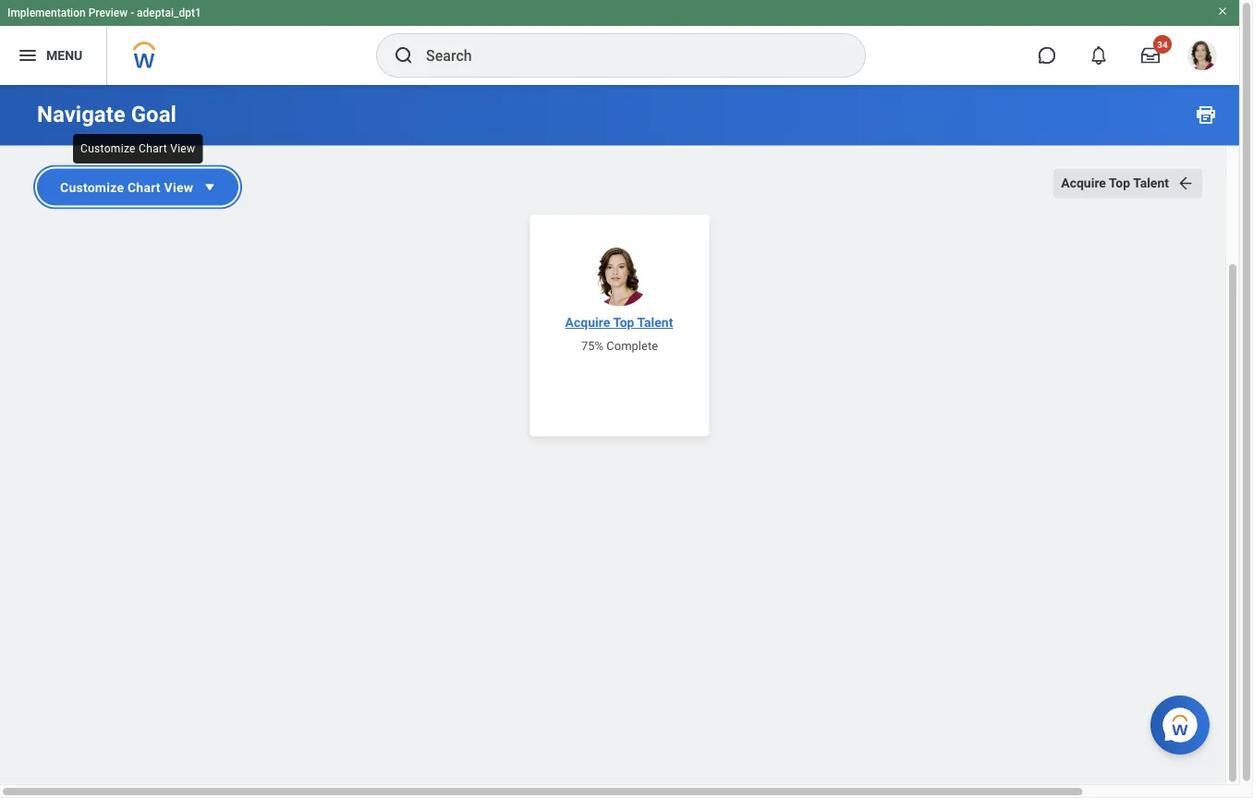 Task type: vqa. For each thing, say whether or not it's contained in the screenshot.
with
no



Task type: locate. For each thing, give the bounding box(es) containing it.
0 vertical spatial customize
[[80, 142, 136, 155]]

1 vertical spatial acquire top talent
[[565, 315, 673, 330]]

1 vertical spatial talent
[[637, 315, 673, 330]]

chart
[[139, 142, 167, 155], [127, 180, 161, 195]]

view
[[170, 142, 195, 155], [164, 180, 193, 195]]

talent up complete
[[637, 315, 673, 330]]

0 horizontal spatial talent
[[637, 315, 673, 330]]

acquire top talent up 75% complete
[[565, 315, 673, 330]]

top up 75% complete
[[613, 315, 634, 330]]

0 vertical spatial top
[[1109, 176, 1130, 191]]

0 horizontal spatial acquire top talent
[[565, 315, 673, 330]]

goal
[[131, 101, 176, 128]]

0 vertical spatial customize chart view
[[80, 142, 195, 155]]

view left caret down image
[[164, 180, 193, 195]]

acquire top talent link
[[558, 313, 680, 332]]

1 horizontal spatial acquire
[[1061, 176, 1106, 191]]

0 vertical spatial view
[[170, 142, 195, 155]]

workday assistant region
[[1150, 688, 1217, 755]]

customize down navigate goal
[[80, 142, 136, 155]]

navigate
[[37, 101, 125, 128]]

0 vertical spatial talent
[[1133, 176, 1169, 191]]

customize chart view inside tooltip
[[80, 142, 195, 155]]

view inside tooltip
[[170, 142, 195, 155]]

chart inside button
[[127, 180, 161, 195]]

customize chart view down goal
[[80, 142, 195, 155]]

chart down goal
[[139, 142, 167, 155]]

1 vertical spatial chart
[[127, 180, 161, 195]]

0 vertical spatial acquire
[[1061, 176, 1106, 191]]

acquire
[[1061, 176, 1106, 191], [565, 315, 610, 330]]

view down goal
[[170, 142, 195, 155]]

talent
[[1133, 176, 1169, 191], [637, 315, 673, 330]]

customize
[[80, 142, 136, 155], [60, 180, 124, 195]]

0 vertical spatial chart
[[139, 142, 167, 155]]

implementation
[[7, 6, 86, 19]]

0 vertical spatial acquire top talent
[[1061, 176, 1169, 191]]

notifications large image
[[1089, 46, 1108, 65]]

customize chart view button
[[37, 169, 239, 206]]

acquire top talent
[[1061, 176, 1169, 191], [565, 315, 673, 330]]

justify image
[[17, 44, 39, 67]]

top
[[1109, 176, 1130, 191], [613, 315, 634, 330]]

customize inside button
[[60, 180, 124, 195]]

navigate goal
[[37, 101, 176, 128]]

1 horizontal spatial talent
[[1133, 176, 1169, 191]]

talent left arrow left image
[[1133, 176, 1169, 191]]

adeptai_dpt1
[[137, 6, 201, 19]]

menu button
[[0, 26, 106, 85]]

1 vertical spatial view
[[164, 180, 193, 195]]

customize chart view tooltip
[[67, 128, 208, 169]]

menu banner
[[0, 0, 1239, 85]]

caret down image
[[201, 178, 219, 196]]

1 vertical spatial acquire
[[565, 315, 610, 330]]

Search Workday  search field
[[426, 35, 827, 76]]

customize chart view down the "customize chart view" tooltip
[[60, 180, 193, 195]]

1 vertical spatial customize chart view
[[60, 180, 193, 195]]

acquire top talent left arrow left image
[[1061, 176, 1169, 191]]

arrow left image
[[1176, 174, 1195, 193]]

1 vertical spatial customize
[[60, 180, 124, 195]]

acquire top talent inside button
[[1061, 176, 1169, 191]]

menu
[[46, 48, 82, 63]]

1 horizontal spatial acquire top talent
[[1061, 176, 1169, 191]]

top left arrow left image
[[1109, 176, 1130, 191]]

customize chart view
[[80, 142, 195, 155], [60, 180, 193, 195]]

chart down the "customize chart view" tooltip
[[127, 180, 161, 195]]

34
[[1157, 39, 1168, 50]]

acquire inside button
[[1061, 176, 1106, 191]]

customize down the "customize chart view" tooltip
[[60, 180, 124, 195]]

1 horizontal spatial top
[[1109, 176, 1130, 191]]

34 button
[[1130, 35, 1172, 76]]

1 vertical spatial top
[[613, 315, 634, 330]]



Task type: describe. For each thing, give the bounding box(es) containing it.
implementation preview -   adeptai_dpt1
[[7, 6, 201, 19]]

chart inside tooltip
[[139, 142, 167, 155]]

0 horizontal spatial top
[[613, 315, 634, 330]]

75% complete
[[581, 339, 658, 353]]

talent inside button
[[1133, 176, 1169, 191]]

view inside button
[[164, 180, 193, 195]]

inbox large image
[[1141, 46, 1160, 65]]

0 horizontal spatial acquire
[[565, 315, 610, 330]]

close environment banner image
[[1217, 6, 1228, 17]]

complete
[[606, 339, 658, 353]]

customize chart view inside button
[[60, 180, 193, 195]]

top inside button
[[1109, 176, 1130, 191]]

acquire top talent button
[[1054, 169, 1202, 198]]

navigate goal main content
[[0, 6, 1239, 785]]

-
[[130, 6, 134, 19]]

profile logan mcneil image
[[1187, 41, 1217, 74]]

75%
[[581, 339, 604, 353]]

customize inside tooltip
[[80, 142, 136, 155]]

search image
[[393, 44, 415, 67]]

preview
[[88, 6, 128, 19]]

print org chart image
[[1195, 103, 1217, 126]]



